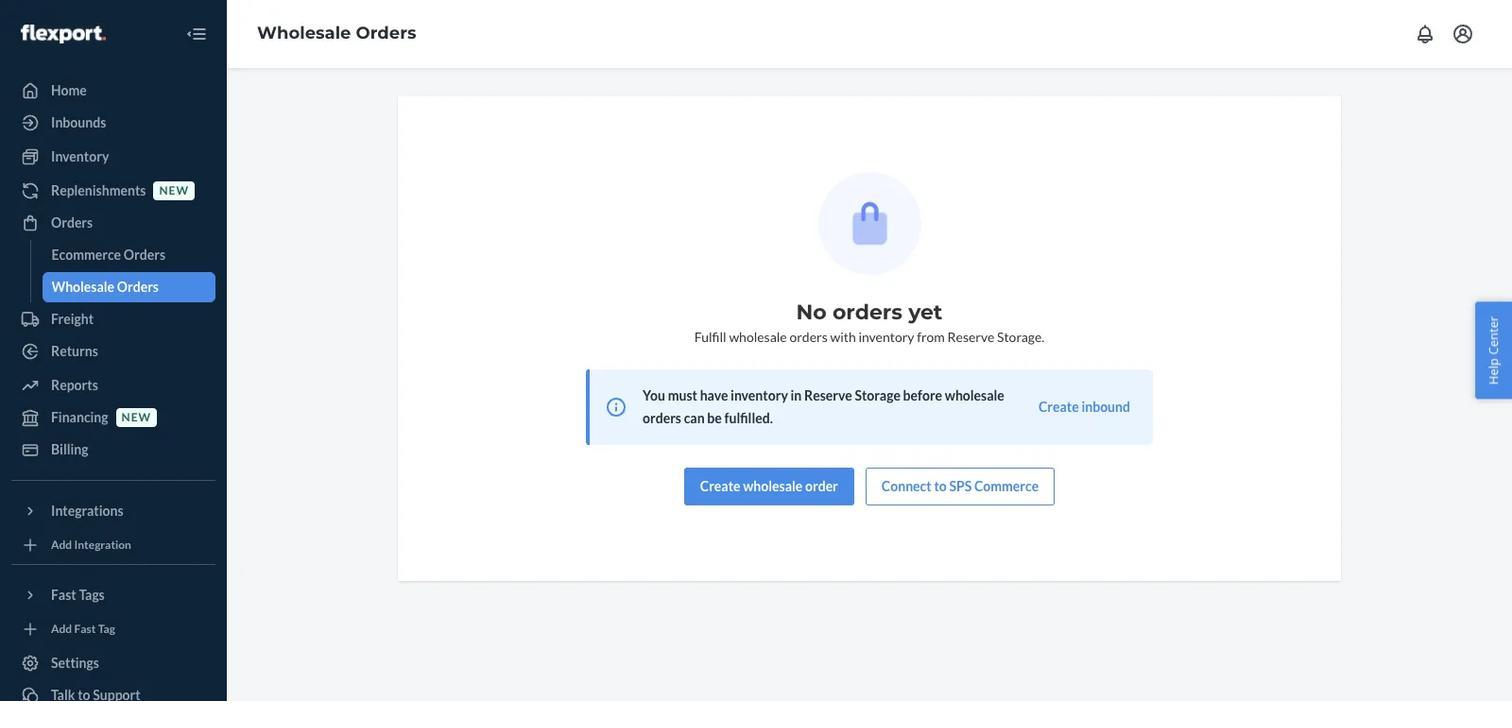 Task type: locate. For each thing, give the bounding box(es) containing it.
0 horizontal spatial new
[[122, 411, 151, 425]]

inventory up "fulfilled."
[[731, 387, 788, 404]]

0 horizontal spatial create
[[700, 478, 741, 494]]

wholesale
[[257, 23, 351, 44], [52, 279, 114, 295]]

help center
[[1485, 316, 1502, 385]]

connect to sps commerce button
[[866, 468, 1055, 506]]

with
[[830, 329, 856, 345]]

0 vertical spatial fast
[[51, 587, 76, 603]]

wholesale inside you must have inventory in reserve storage before wholesale orders can be fulfilled.
[[945, 387, 1004, 404]]

0 vertical spatial orders
[[833, 300, 902, 325]]

wholesale orders
[[257, 23, 416, 44], [52, 279, 159, 295]]

0 horizontal spatial orders
[[643, 410, 681, 426]]

freight link
[[11, 304, 215, 335]]

1 vertical spatial reserve
[[804, 387, 852, 404]]

1 vertical spatial wholesale
[[945, 387, 1004, 404]]

1 horizontal spatial wholesale
[[257, 23, 351, 44]]

fast left tags
[[51, 587, 76, 603]]

1 vertical spatial add
[[51, 622, 72, 636]]

reserve
[[947, 329, 994, 345], [804, 387, 852, 404]]

0 horizontal spatial wholesale orders
[[52, 279, 159, 295]]

1 horizontal spatial reserve
[[947, 329, 994, 345]]

inventory inside 'no orders yet fulfill wholesale orders with inventory from reserve storage.'
[[859, 329, 914, 345]]

0 horizontal spatial reserve
[[804, 387, 852, 404]]

integrations
[[51, 503, 123, 519]]

open notifications image
[[1414, 23, 1437, 45]]

flexport logo image
[[21, 24, 106, 43]]

inventory right with
[[859, 329, 914, 345]]

tag
[[98, 622, 115, 636]]

can
[[684, 410, 705, 426]]

0 vertical spatial create
[[1039, 399, 1079, 415]]

orders down the you
[[643, 410, 681, 426]]

wholesale
[[729, 329, 787, 345], [945, 387, 1004, 404], [743, 478, 803, 494]]

reserve right from at the right top
[[947, 329, 994, 345]]

add fast tag link
[[11, 618, 215, 641]]

1 horizontal spatial orders
[[790, 329, 828, 345]]

orders up with
[[833, 300, 902, 325]]

1 vertical spatial inventory
[[731, 387, 788, 404]]

0 vertical spatial reserve
[[947, 329, 994, 345]]

billing
[[51, 441, 88, 457]]

1 vertical spatial wholesale orders
[[52, 279, 159, 295]]

1 vertical spatial fast
[[74, 622, 96, 636]]

reports link
[[11, 370, 215, 401]]

0 vertical spatial new
[[159, 184, 189, 198]]

new up orders link
[[159, 184, 189, 198]]

new
[[159, 184, 189, 198], [122, 411, 151, 425]]

1 vertical spatial create
[[700, 478, 741, 494]]

1 horizontal spatial wholesale orders
[[257, 23, 416, 44]]

wholesale right before
[[945, 387, 1004, 404]]

connect
[[882, 478, 932, 494]]

1 horizontal spatial create
[[1039, 399, 1079, 415]]

1 vertical spatial new
[[122, 411, 151, 425]]

wholesale right fulfill
[[729, 329, 787, 345]]

empty list image
[[818, 172, 921, 275]]

reports
[[51, 377, 98, 393]]

1 horizontal spatial new
[[159, 184, 189, 198]]

1 horizontal spatial wholesale orders link
[[257, 23, 416, 44]]

0 horizontal spatial wholesale orders link
[[42, 272, 215, 302]]

create left inbound
[[1039, 399, 1079, 415]]

you
[[643, 387, 665, 404]]

be
[[707, 410, 722, 426]]

add up settings
[[51, 622, 72, 636]]

0 vertical spatial wholesale orders link
[[257, 23, 416, 44]]

wholesale left order
[[743, 478, 803, 494]]

reserve right the in
[[804, 387, 852, 404]]

inventory inside you must have inventory in reserve storage before wholesale orders can be fulfilled.
[[731, 387, 788, 404]]

add left 'integration'
[[51, 538, 72, 552]]

create down be
[[700, 478, 741, 494]]

add fast tag
[[51, 622, 115, 636]]

settings
[[51, 655, 99, 671]]

1 vertical spatial wholesale orders link
[[42, 272, 215, 302]]

create for create wholesale order
[[700, 478, 741, 494]]

no
[[796, 300, 827, 325]]

create inbound
[[1039, 399, 1130, 415]]

settings link
[[11, 648, 215, 679]]

orders inside you must have inventory in reserve storage before wholesale orders can be fulfilled.
[[643, 410, 681, 426]]

1 horizontal spatial inventory
[[859, 329, 914, 345]]

2 vertical spatial wholesale
[[743, 478, 803, 494]]

0 vertical spatial add
[[51, 538, 72, 552]]

create
[[1039, 399, 1079, 415], [700, 478, 741, 494]]

fast left tag
[[74, 622, 96, 636]]

add integration link
[[11, 534, 215, 557]]

fulfill
[[694, 329, 726, 345]]

storage.
[[997, 329, 1045, 345]]

replenishments
[[51, 182, 146, 198]]

wholesale inside button
[[743, 478, 803, 494]]

wholesale orders link
[[257, 23, 416, 44], [42, 272, 215, 302]]

orders down no
[[790, 329, 828, 345]]

commerce
[[974, 478, 1039, 494]]

create wholesale order button
[[684, 468, 854, 506]]

close navigation image
[[185, 23, 208, 45]]

2 vertical spatial orders
[[643, 410, 681, 426]]

add for add integration
[[51, 538, 72, 552]]

1 vertical spatial wholesale
[[52, 279, 114, 295]]

add for add fast tag
[[51, 622, 72, 636]]

0 vertical spatial wholesale
[[729, 329, 787, 345]]

fast
[[51, 587, 76, 603], [74, 622, 96, 636]]

0 vertical spatial inventory
[[859, 329, 914, 345]]

orders
[[833, 300, 902, 325], [790, 329, 828, 345], [643, 410, 681, 426]]

inventory
[[859, 329, 914, 345], [731, 387, 788, 404]]

1 add from the top
[[51, 538, 72, 552]]

new down reports link
[[122, 411, 151, 425]]

financing
[[51, 409, 108, 425]]

inventory link
[[11, 142, 215, 172]]

add
[[51, 538, 72, 552], [51, 622, 72, 636]]

orders
[[356, 23, 416, 44], [51, 215, 93, 231], [124, 247, 165, 263], [117, 279, 159, 295]]

wholesale inside 'no orders yet fulfill wholesale orders with inventory from reserve storage.'
[[729, 329, 787, 345]]

0 horizontal spatial inventory
[[731, 387, 788, 404]]

inbounds
[[51, 114, 106, 130]]

returns
[[51, 343, 98, 359]]

2 add from the top
[[51, 622, 72, 636]]

connect to sps commerce
[[882, 478, 1039, 494]]

ecommerce orders
[[52, 247, 165, 263]]

inbound
[[1082, 399, 1130, 415]]

billing link
[[11, 435, 215, 465]]

from
[[917, 329, 945, 345]]

fulfilled.
[[724, 410, 773, 426]]

orders link
[[11, 208, 215, 238]]

fast tags button
[[11, 580, 215, 611]]

0 vertical spatial wholesale orders
[[257, 23, 416, 44]]



Task type: describe. For each thing, give the bounding box(es) containing it.
fast inside dropdown button
[[51, 587, 76, 603]]

create for create inbound
[[1039, 399, 1079, 415]]

must
[[668, 387, 697, 404]]

connect to sps commerce link
[[866, 468, 1055, 506]]

reserve inside you must have inventory in reserve storage before wholesale orders can be fulfilled.
[[804, 387, 852, 404]]

reserve inside 'no orders yet fulfill wholesale orders with inventory from reserve storage.'
[[947, 329, 994, 345]]

open account menu image
[[1452, 23, 1474, 45]]

help center button
[[1476, 302, 1512, 399]]

inbounds link
[[11, 108, 215, 138]]

new for replenishments
[[159, 184, 189, 198]]

yet
[[908, 300, 943, 325]]

ecommerce
[[52, 247, 121, 263]]

ecommerce orders link
[[42, 240, 215, 270]]

no orders yet fulfill wholesale orders with inventory from reserve storage.
[[694, 300, 1045, 345]]

add integration
[[51, 538, 131, 552]]

in
[[791, 387, 802, 404]]

inventory
[[51, 148, 109, 164]]

tags
[[79, 587, 105, 603]]

center
[[1485, 316, 1502, 355]]

returns link
[[11, 336, 215, 367]]

you must have inventory in reserve storage before wholesale orders can be fulfilled.
[[643, 387, 1004, 426]]

1 vertical spatial orders
[[790, 329, 828, 345]]

create wholesale order link
[[684, 468, 854, 506]]

home
[[51, 82, 87, 98]]

fast tags
[[51, 587, 105, 603]]

create inbound button
[[1039, 398, 1130, 417]]

order
[[805, 478, 838, 494]]

have
[[700, 387, 728, 404]]

new for financing
[[122, 411, 151, 425]]

sps
[[949, 478, 972, 494]]

storage
[[855, 387, 901, 404]]

to
[[934, 478, 947, 494]]

2 horizontal spatial orders
[[833, 300, 902, 325]]

integration
[[74, 538, 131, 552]]

freight
[[51, 311, 94, 327]]

0 vertical spatial wholesale
[[257, 23, 351, 44]]

0 horizontal spatial wholesale
[[52, 279, 114, 295]]

create wholesale order
[[700, 478, 838, 494]]

before
[[903, 387, 942, 404]]

help
[[1485, 358, 1502, 385]]

home link
[[11, 76, 215, 106]]

integrations button
[[11, 496, 215, 526]]



Task type: vqa. For each thing, say whether or not it's contained in the screenshot.
bottom "box."
no



